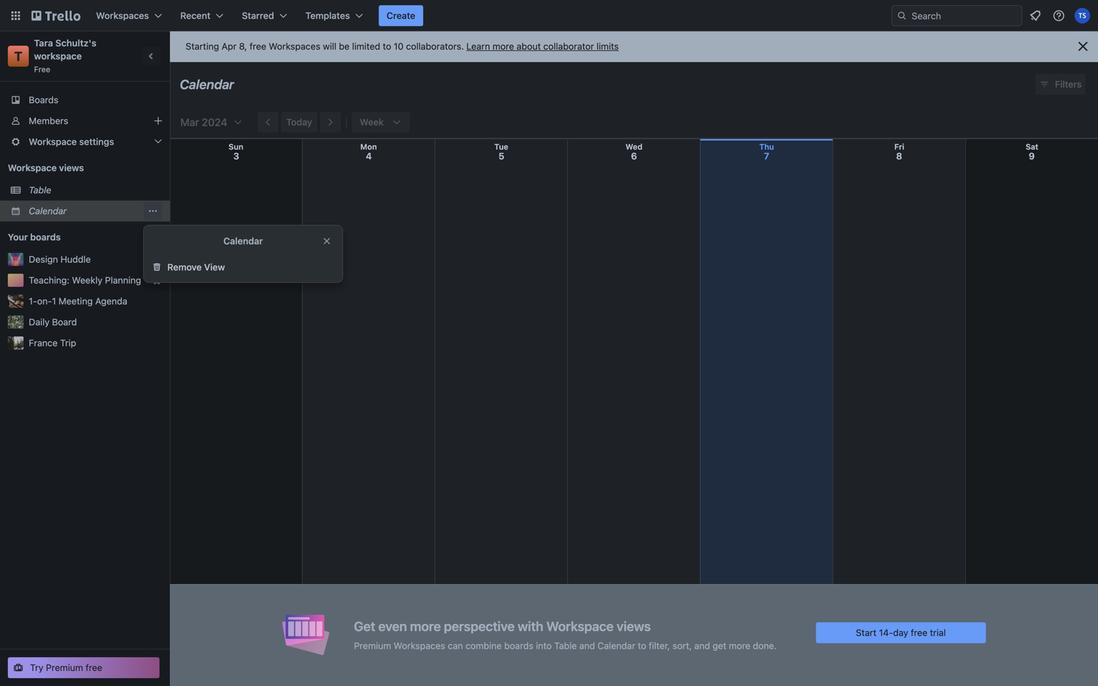 Task type: describe. For each thing, give the bounding box(es) containing it.
sort,
[[673, 641, 692, 652]]

0 vertical spatial table
[[29, 185, 51, 195]]

design huddle button
[[29, 253, 146, 266]]

tara schultz's workspace link
[[34, 38, 99, 61]]

huddle
[[61, 254, 91, 265]]

today button
[[281, 112, 317, 133]]

workspace
[[34, 51, 82, 61]]

free inside "button"
[[86, 663, 102, 673]]

france trip
[[29, 338, 76, 348]]

done.
[[753, 641, 777, 652]]

board
[[52, 317, 77, 328]]

4
[[366, 151, 372, 161]]

1 horizontal spatial workspaces
[[269, 41, 321, 52]]

your boards
[[8, 232, 61, 243]]

calendar link
[[29, 205, 144, 218]]

weekly
[[72, 275, 102, 286]]

3
[[233, 151, 239, 161]]

france trip link
[[29, 337, 162, 350]]

starting
[[186, 41, 219, 52]]

6
[[631, 151, 637, 161]]

try
[[30, 663, 43, 673]]

sat
[[1026, 142, 1039, 151]]

start
[[856, 628, 877, 638]]

5
[[499, 151, 504, 161]]

boards
[[29, 94, 58, 105]]

create button
[[379, 5, 423, 26]]

fri
[[895, 142, 905, 151]]

mar
[[180, 116, 199, 128]]

0 vertical spatial views
[[59, 162, 84, 173]]

tara schultz (taraschultz7) image
[[1075, 8, 1091, 24]]

teaching: weekly planning button
[[29, 274, 146, 287]]

mon
[[360, 142, 377, 151]]

apr
[[222, 41, 237, 52]]

1-
[[29, 296, 37, 307]]

create
[[387, 10, 415, 21]]

t link
[[8, 46, 29, 67]]

start 14-day free trial
[[856, 628, 946, 638]]

get even more perspective with workspace views premium workspaces can combine boards into table and calendar to filter, sort, and get more done.
[[354, 619, 777, 652]]

1
[[52, 296, 56, 307]]

back to home image
[[31, 5, 80, 26]]

combine
[[466, 641, 502, 652]]

workspaces button
[[88, 5, 170, 26]]

mar 2024 button
[[175, 112, 243, 133]]

meeting
[[59, 296, 93, 307]]

0 vertical spatial more
[[493, 41, 514, 52]]

agenda
[[95, 296, 127, 307]]

workspace settings
[[29, 136, 114, 147]]

starred
[[242, 10, 274, 21]]

table inside get even more perspective with workspace views premium workspaces can combine boards into table and calendar to filter, sort, and get more done.
[[554, 641, 577, 652]]

with
[[518, 619, 544, 634]]

view
[[204, 262, 225, 273]]

get
[[713, 641, 727, 652]]

on-
[[37, 296, 52, 307]]

primary element
[[0, 0, 1098, 31]]

free for workspaces
[[250, 41, 266, 52]]

free
[[34, 65, 50, 74]]

workspace inside get even more perspective with workspace views premium workspaces can combine boards into table and calendar to filter, sort, and get more done.
[[547, 619, 614, 634]]

premium inside "button"
[[46, 663, 83, 673]]

calendar up mar 2024 "button"
[[180, 76, 234, 92]]

0 vertical spatial boards
[[30, 232, 61, 243]]

templates button
[[298, 5, 371, 26]]

tara
[[34, 38, 53, 48]]

teaching: weekly planning
[[29, 275, 141, 286]]

workspace for workspace views
[[8, 162, 57, 173]]

calendar up your boards
[[29, 206, 67, 216]]

0 vertical spatial to
[[383, 41, 391, 52]]

tue
[[494, 142, 509, 151]]

boards link
[[0, 90, 170, 110]]

even
[[378, 619, 407, 634]]

search image
[[897, 10, 907, 21]]

schultz's
[[55, 38, 96, 48]]

perspective
[[444, 619, 515, 634]]

starred icon image for teaching: weekly planning
[[152, 275, 162, 286]]

2 vertical spatial more
[[729, 641, 751, 652]]

2 and from the left
[[695, 641, 710, 652]]

t
[[14, 48, 22, 64]]

teaching:
[[29, 275, 69, 286]]

wed
[[626, 142, 643, 151]]

will
[[323, 41, 337, 52]]

try premium free button
[[8, 658, 160, 679]]

1-on-1 meeting agenda
[[29, 296, 127, 307]]

templates
[[306, 10, 350, 21]]



Task type: locate. For each thing, give the bounding box(es) containing it.
and
[[579, 641, 595, 652], [695, 641, 710, 652]]

more
[[493, 41, 514, 52], [410, 619, 441, 634], [729, 641, 751, 652]]

0 horizontal spatial workspaces
[[96, 10, 149, 21]]

views inside get even more perspective with workspace views premium workspaces can combine boards into table and calendar to filter, sort, and get more done.
[[617, 619, 651, 634]]

0 horizontal spatial and
[[579, 641, 595, 652]]

1 vertical spatial to
[[638, 641, 647, 652]]

calendar
[[180, 76, 234, 92], [29, 206, 67, 216], [223, 236, 263, 246], [598, 641, 636, 652]]

design huddle
[[29, 254, 91, 265]]

get
[[354, 619, 376, 634]]

starred icon image for design huddle
[[152, 254, 162, 265]]

workspace down workspace settings
[[8, 162, 57, 173]]

starred icon image
[[152, 254, 162, 265], [152, 275, 162, 286]]

1 vertical spatial premium
[[46, 663, 83, 673]]

8
[[896, 151, 903, 161]]

boards down with
[[504, 641, 534, 652]]

1 vertical spatial views
[[617, 619, 651, 634]]

learn more about collaborator limits link
[[467, 41, 619, 52]]

be
[[339, 41, 350, 52]]

week button
[[352, 112, 410, 133]]

premium right try
[[46, 663, 83, 673]]

10
[[394, 41, 404, 52]]

1 starred icon image from the top
[[152, 254, 162, 265]]

free right day
[[911, 628, 928, 638]]

0 horizontal spatial views
[[59, 162, 84, 173]]

0 vertical spatial workspace
[[29, 136, 77, 147]]

can
[[448, 641, 463, 652]]

to left 10
[[383, 41, 391, 52]]

starred icon image right planning
[[152, 275, 162, 286]]

your boards with 5 items element
[[8, 229, 132, 245]]

trip
[[60, 338, 76, 348]]

2 starred icon image from the top
[[152, 275, 162, 286]]

2 horizontal spatial workspaces
[[394, 641, 445, 652]]

1 horizontal spatial views
[[617, 619, 651, 634]]

thu
[[760, 142, 774, 151]]

workspace settings button
[[0, 131, 170, 152]]

workspaces inside get even more perspective with workspace views premium workspaces can combine boards into table and calendar to filter, sort, and get more done.
[[394, 641, 445, 652]]

trial
[[930, 628, 946, 638]]

table down workspace views
[[29, 185, 51, 195]]

0 horizontal spatial boards
[[30, 232, 61, 243]]

1 horizontal spatial more
[[493, 41, 514, 52]]

0 horizontal spatial free
[[86, 663, 102, 673]]

calendar left filter,
[[598, 641, 636, 652]]

open information menu image
[[1053, 9, 1066, 22]]

0 notifications image
[[1028, 8, 1043, 24]]

mar 2024
[[180, 116, 227, 128]]

recent button
[[173, 5, 231, 26]]

limited
[[352, 41, 380, 52]]

members
[[29, 115, 68, 126]]

2024
[[202, 116, 227, 128]]

free
[[250, 41, 266, 52], [911, 628, 928, 638], [86, 663, 102, 673]]

1 horizontal spatial boards
[[504, 641, 534, 652]]

workspace views
[[8, 162, 84, 173]]

daily board link
[[29, 316, 162, 329]]

remove view button
[[144, 257, 343, 278]]

0 horizontal spatial to
[[383, 41, 391, 52]]

8,
[[239, 41, 247, 52]]

and right the into
[[579, 641, 595, 652]]

0 horizontal spatial premium
[[46, 663, 83, 673]]

tara schultz's workspace free
[[34, 38, 99, 74]]

collaborators.
[[406, 41, 464, 52]]

1 horizontal spatial table
[[554, 641, 577, 652]]

table right the into
[[554, 641, 577, 652]]

learn
[[467, 41, 490, 52]]

collaborator
[[543, 41, 594, 52]]

workspaces
[[96, 10, 149, 21], [269, 41, 321, 52], [394, 641, 445, 652]]

1 horizontal spatial free
[[250, 41, 266, 52]]

free for trial
[[911, 628, 928, 638]]

workspace
[[29, 136, 77, 147], [8, 162, 57, 173], [547, 619, 614, 634]]

0 vertical spatial starred icon image
[[152, 254, 162, 265]]

Calendar text field
[[180, 72, 234, 97]]

1-on-1 meeting agenda link
[[29, 295, 162, 308]]

boards inside get even more perspective with workspace views premium workspaces can combine boards into table and calendar to filter, sort, and get more done.
[[504, 641, 534, 652]]

workspace for workspace settings
[[29, 136, 77, 147]]

settings
[[79, 136, 114, 147]]

1 vertical spatial more
[[410, 619, 441, 634]]

limits
[[597, 41, 619, 52]]

Search field
[[907, 6, 1022, 25]]

1 vertical spatial boards
[[504, 641, 534, 652]]

1 vertical spatial workspaces
[[269, 41, 321, 52]]

14-
[[879, 628, 893, 638]]

0 horizontal spatial more
[[410, 619, 441, 634]]

views down workspace settings
[[59, 162, 84, 173]]

workspaces inside popup button
[[96, 10, 149, 21]]

recent
[[180, 10, 211, 21]]

france
[[29, 338, 58, 348]]

menu
[[144, 202, 162, 220]]

0 horizontal spatial table
[[29, 185, 51, 195]]

views
[[59, 162, 84, 173], [617, 619, 651, 634]]

1 vertical spatial starred icon image
[[152, 275, 162, 286]]

remove
[[167, 262, 202, 273]]

day
[[893, 628, 909, 638]]

views up filter,
[[617, 619, 651, 634]]

workspace inside dropdown button
[[29, 136, 77, 147]]

workspaces up "workspace navigation collapse icon"
[[96, 10, 149, 21]]

daily
[[29, 317, 50, 328]]

start 14-day free trial link
[[816, 623, 986, 644]]

sun
[[229, 142, 243, 151]]

0 vertical spatial free
[[250, 41, 266, 52]]

boards up design
[[30, 232, 61, 243]]

your
[[8, 232, 28, 243]]

filters button
[[1036, 74, 1086, 95]]

week
[[360, 117, 384, 127]]

workspaces down even
[[394, 641, 445, 652]]

1 horizontal spatial premium
[[354, 641, 391, 652]]

table link
[[29, 184, 162, 197]]

9
[[1029, 151, 1035, 161]]

starred icon image left remove
[[152, 254, 162, 265]]

to inside get even more perspective with workspace views premium workspaces can combine boards into table and calendar to filter, sort, and get more done.
[[638, 641, 647, 652]]

calendar up remove view button
[[223, 236, 263, 246]]

close popover image
[[322, 236, 332, 246]]

to left filter,
[[638, 641, 647, 652]]

about
[[517, 41, 541, 52]]

1 and from the left
[[579, 641, 595, 652]]

0 vertical spatial premium
[[354, 641, 391, 652]]

today
[[286, 117, 312, 127]]

1 horizontal spatial and
[[695, 641, 710, 652]]

starred button
[[234, 5, 295, 26]]

2 horizontal spatial more
[[729, 641, 751, 652]]

workspace up the into
[[547, 619, 614, 634]]

table
[[29, 185, 51, 195], [554, 641, 577, 652]]

1 vertical spatial workspace
[[8, 162, 57, 173]]

2 vertical spatial free
[[86, 663, 102, 673]]

0 vertical spatial workspaces
[[96, 10, 149, 21]]

more right even
[[410, 619, 441, 634]]

1 horizontal spatial to
[[638, 641, 647, 652]]

and left "get"
[[695, 641, 710, 652]]

7
[[764, 151, 769, 161]]

1 vertical spatial free
[[911, 628, 928, 638]]

1 vertical spatial table
[[554, 641, 577, 652]]

free right 8, on the top of page
[[250, 41, 266, 52]]

workspaces left will
[[269, 41, 321, 52]]

workspace down 'members'
[[29, 136, 77, 147]]

workspace navigation collapse icon image
[[143, 47, 161, 65]]

2 horizontal spatial free
[[911, 628, 928, 638]]

workspace actions menu image
[[148, 206, 158, 216]]

planning
[[105, 275, 141, 286]]

premium down 'get'
[[354, 641, 391, 652]]

calendar inside get even more perspective with workspace views premium workspaces can combine boards into table and calendar to filter, sort, and get more done.
[[598, 641, 636, 652]]

more right learn
[[493, 41, 514, 52]]

filters
[[1055, 79, 1082, 90]]

remove view
[[167, 262, 225, 273]]

filter,
[[649, 641, 670, 652]]

into
[[536, 641, 552, 652]]

premium inside get even more perspective with workspace views premium workspaces can combine boards into table and calendar to filter, sort, and get more done.
[[354, 641, 391, 652]]

try premium free
[[30, 663, 102, 673]]

2 vertical spatial workspace
[[547, 619, 614, 634]]

free right try
[[86, 663, 102, 673]]

more right "get"
[[729, 641, 751, 652]]

2 vertical spatial workspaces
[[394, 641, 445, 652]]



Task type: vqa. For each thing, say whether or not it's contained in the screenshot.
Workspace settings popup button
yes



